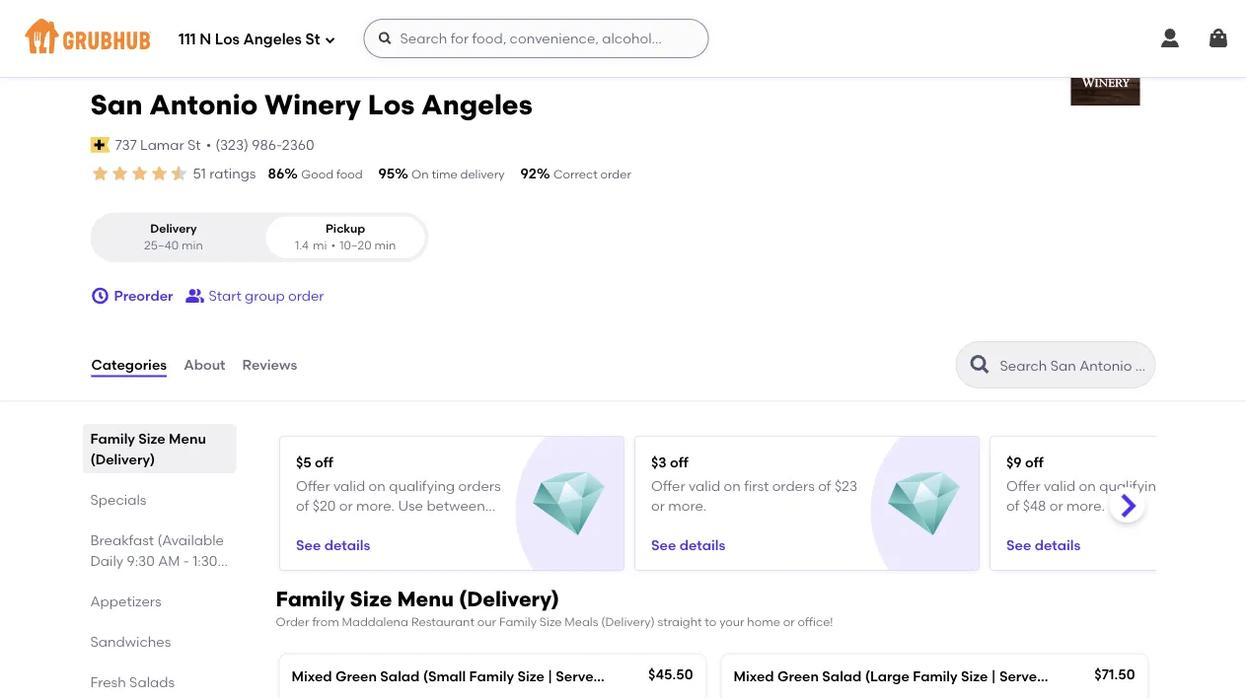Task type: locate. For each thing, give the bounding box(es) containing it.
737
[[115, 136, 137, 153]]

0 horizontal spatial angeles
[[243, 31, 302, 48]]

0 horizontal spatial offer
[[296, 478, 330, 495]]

2 horizontal spatial see details button
[[1006, 528, 1080, 563]]

svg image
[[1207, 27, 1230, 50], [90, 286, 110, 306]]

of left $48
[[1006, 498, 1019, 515]]

1 horizontal spatial off
[[670, 454, 688, 471]]

1 mixed from the left
[[292, 668, 332, 685]]

more. inside the $3 off offer valid on first orders of $23 or more.
[[668, 498, 706, 515]]

0 horizontal spatial more.
[[356, 498, 394, 515]]

see
[[296, 537, 320, 554], [651, 537, 676, 554], [1006, 537, 1031, 554]]

qualifying
[[388, 478, 454, 495], [1099, 478, 1165, 495]]

more. inside $5 off offer valid on qualifying orders of $20 or more. use between 11am–2pm. see details
[[356, 498, 394, 515]]

0 horizontal spatial promo image
[[533, 469, 605, 541]]

1 horizontal spatial see details button
[[651, 528, 725, 563]]

0 horizontal spatial green
[[335, 668, 377, 685]]

off inside $5 off offer valid on qualifying orders of $20 or more. use between 11am–2pm. see details
[[314, 454, 333, 471]]

preorder button
[[90, 278, 173, 314]]

serves left 8-
[[1000, 668, 1044, 685]]

6)
[[618, 668, 631, 685]]

• right mi
[[331, 238, 336, 253]]

off
[[314, 454, 333, 471], [670, 454, 688, 471], [1025, 454, 1043, 471]]

2 see details from the left
[[1006, 537, 1080, 554]]

2 more. from the left
[[668, 498, 706, 515]]

offer inside $5 off offer valid on qualifying orders of $20 or more. use between 11am–2pm. see details
[[296, 478, 330, 495]]

(delivery) up specials
[[90, 451, 155, 468]]

offer
[[296, 478, 330, 495], [651, 478, 685, 495], [1006, 478, 1040, 495]]

see details button for $3 off offer valid on first orders of $23 or more.
[[651, 528, 725, 563]]

0 vertical spatial los
[[215, 31, 240, 48]]

orders
[[458, 478, 500, 495], [772, 478, 814, 495], [1168, 478, 1211, 495]]

or
[[339, 498, 352, 515], [651, 498, 664, 515], [1049, 498, 1063, 515], [783, 615, 795, 629]]

los right the 'n' on the left top of the page
[[215, 31, 240, 48]]

2 serves from the left
[[1000, 668, 1044, 685]]

1 horizontal spatial see
[[651, 537, 676, 554]]

0 vertical spatial st
[[305, 31, 320, 48]]

2 offer from the left
[[651, 478, 685, 495]]

salad left (large
[[822, 668, 862, 685]]

see for offer valid on qualifying orders of $48 or more.
[[1006, 537, 1031, 554]]

of inside $9 off offer valid on qualifying orders of $48 or more.
[[1006, 498, 1019, 515]]

1 horizontal spatial menu
[[397, 587, 454, 612]]

1:30
[[193, 553, 217, 569]]

1 horizontal spatial mixed
[[734, 668, 774, 685]]

2 horizontal spatial orders
[[1168, 478, 1211, 495]]

0 vertical spatial order
[[600, 167, 631, 182]]

3 details from the left
[[1034, 537, 1080, 554]]

(delivery) up our
[[459, 587, 560, 612]]

meals
[[565, 615, 598, 629]]

off inside the $3 off offer valid on first orders of $23 or more.
[[670, 454, 688, 471]]

qualifying for offer valid on qualifying orders of $48 or more.
[[1099, 478, 1165, 495]]

san antonio winery los angeles logo image
[[1071, 37, 1140, 106]]

1 off from the left
[[314, 454, 333, 471]]

or inside the $3 off offer valid on first orders of $23 or more.
[[651, 498, 664, 515]]

0 horizontal spatial svg image
[[324, 34, 336, 46]]

correct
[[553, 167, 598, 182]]

off inside $9 off offer valid on qualifying orders of $48 or more.
[[1025, 454, 1043, 471]]

option group
[[90, 212, 429, 263]]

on inside $9 off offer valid on qualifying orders of $48 or more.
[[1079, 478, 1096, 495]]

valid inside the $3 off offer valid on first orders of $23 or more.
[[688, 478, 720, 495]]

size left meals
[[540, 615, 562, 629]]

family up from
[[276, 587, 345, 612]]

mixed down from
[[292, 668, 332, 685]]

0 horizontal spatial st
[[188, 136, 201, 153]]

mixed
[[292, 668, 332, 685], [734, 668, 774, 685]]

see details button down $48
[[1006, 528, 1080, 563]]

or for $5 off
[[339, 498, 352, 515]]

(323)
[[215, 136, 249, 153]]

0 horizontal spatial order
[[288, 288, 324, 304]]

valid left first
[[688, 478, 720, 495]]

off right $9 at the bottom right of page
[[1025, 454, 1043, 471]]

1 horizontal spatial valid
[[688, 478, 720, 495]]

more. inside $9 off offer valid on qualifying orders of $48 or more.
[[1066, 498, 1105, 515]]

orders inside the $3 off offer valid on first orders of $23 or more.
[[772, 478, 814, 495]]

valid inside $9 off offer valid on qualifying orders of $48 or more.
[[1043, 478, 1075, 495]]

size up the specials tab
[[138, 430, 166, 447]]

1 details from the left
[[324, 537, 370, 554]]

2 see details button from the left
[[651, 528, 725, 563]]

family
[[90, 430, 135, 447], [276, 587, 345, 612], [499, 615, 537, 629], [469, 668, 514, 685], [913, 668, 958, 685]]

fresh salads
[[90, 674, 175, 691]]

$5 off offer valid on qualifying orders of $20 or more. use between 11am–2pm. see details
[[296, 454, 500, 554]]

between
[[426, 498, 485, 515]]

1 horizontal spatial |
[[992, 668, 996, 685]]

salad
[[380, 668, 420, 685], [822, 668, 862, 685]]

subscription pass image
[[90, 137, 110, 153]]

-
[[183, 553, 189, 569]]

valid for $9 off
[[1043, 478, 1075, 495]]

2 | from the left
[[992, 668, 996, 685]]

2 qualifying from the left
[[1099, 478, 1165, 495]]

2 horizontal spatial of
[[1006, 498, 1019, 515]]

0 horizontal spatial off
[[314, 454, 333, 471]]

|
[[548, 668, 553, 685], [992, 668, 996, 685]]

menu
[[169, 430, 206, 447], [397, 587, 454, 612]]

good
[[301, 167, 334, 182]]

menu inside family size menu (delivery)
[[169, 430, 206, 447]]

qualifying inside $5 off offer valid on qualifying orders of $20 or more. use between 11am–2pm. see details
[[388, 478, 454, 495]]

0 horizontal spatial los
[[215, 31, 240, 48]]

see down $48
[[1006, 537, 1031, 554]]

2 details from the left
[[679, 537, 725, 554]]

min right 10–20
[[375, 238, 396, 253]]

0 horizontal spatial see details
[[651, 537, 725, 554]]

offer up $48
[[1006, 478, 1040, 495]]

or inside $9 off offer valid on qualifying orders of $48 or more.
[[1049, 498, 1063, 515]]

order right group
[[288, 288, 324, 304]]

1 horizontal spatial •
[[331, 238, 336, 253]]

11am–2pm.
[[296, 518, 369, 535]]

categories
[[91, 357, 167, 373]]

1 horizontal spatial details
[[679, 537, 725, 554]]

sandwiches
[[90, 634, 171, 650]]

start group order button
[[185, 278, 324, 314]]

0 horizontal spatial on
[[368, 478, 385, 495]]

green for mixed green salad (small family size | serves 4-6)
[[335, 668, 377, 685]]

1 horizontal spatial salad
[[822, 668, 862, 685]]

2 see from the left
[[651, 537, 676, 554]]

0 horizontal spatial min
[[182, 238, 203, 253]]

1 horizontal spatial see details
[[1006, 537, 1080, 554]]

1 green from the left
[[335, 668, 377, 685]]

preorder
[[114, 288, 173, 304]]

1 horizontal spatial svg image
[[1207, 27, 1230, 50]]

on for $5 off
[[368, 478, 385, 495]]

family right (large
[[913, 668, 958, 685]]

angeles right the 'n' on the left top of the page
[[243, 31, 302, 48]]

1 horizontal spatial on
[[723, 478, 740, 495]]

or inside $5 off offer valid on qualifying orders of $20 or more. use between 11am–2pm. see details
[[339, 498, 352, 515]]

(delivery) inside family size menu (delivery)
[[90, 451, 155, 468]]

off right $5
[[314, 454, 333, 471]]

family inside family size menu (delivery)
[[90, 430, 135, 447]]

2 min from the left
[[375, 238, 396, 253]]

2 horizontal spatial off
[[1025, 454, 1043, 471]]

2 off from the left
[[670, 454, 688, 471]]

3 offer from the left
[[1006, 478, 1040, 495]]

mixed down home
[[734, 668, 774, 685]]

$3 off offer valid on first orders of $23 or more.
[[651, 454, 857, 515]]

2 promo image from the left
[[888, 469, 960, 541]]

salad for (large
[[822, 668, 862, 685]]

appetizers tab
[[90, 591, 228, 612]]

min inside delivery 25–40 min
[[182, 238, 203, 253]]

off for $3 off
[[670, 454, 688, 471]]

(delivery) for family size menu (delivery)
[[90, 451, 155, 468]]

valid
[[333, 478, 365, 495], [688, 478, 720, 495], [1043, 478, 1075, 495]]

start
[[209, 288, 241, 304]]

2 vertical spatial (delivery)
[[601, 615, 655, 629]]

details for $3 off offer valid on first orders of $23 or more.
[[679, 537, 725, 554]]

0 horizontal spatial orders
[[458, 478, 500, 495]]

details up to
[[679, 537, 725, 554]]

st up winery
[[305, 31, 320, 48]]

min down the delivery
[[182, 238, 203, 253]]

offer up $20
[[296, 478, 330, 495]]

san antonio winery los angeles
[[90, 88, 533, 121]]

family size menu (delivery) order from maddalena restaurant our family size meals  (delivery) straight to your home or office!
[[276, 587, 833, 629]]

1 vertical spatial (delivery)
[[459, 587, 560, 612]]

0 horizontal spatial |
[[548, 668, 553, 685]]

2 valid from the left
[[688, 478, 720, 495]]

st
[[305, 31, 320, 48], [188, 136, 201, 153]]

1 see details from the left
[[651, 537, 725, 554]]

(delivery) right meals
[[601, 615, 655, 629]]

green
[[335, 668, 377, 685], [778, 668, 819, 685]]

0 horizontal spatial of
[[296, 498, 309, 515]]

los
[[215, 31, 240, 48], [368, 88, 415, 121]]

see down 11am–2pm.
[[296, 537, 320, 554]]

menu inside family size menu (delivery) order from maddalena restaurant our family size meals  (delivery) straight to your home or office!
[[397, 587, 454, 612]]

2 salad from the left
[[822, 668, 862, 685]]

daily
[[90, 553, 123, 569]]

n
[[200, 31, 211, 48]]

1 salad from the left
[[380, 668, 420, 685]]

2 green from the left
[[778, 668, 819, 685]]

2 horizontal spatial svg image
[[1158, 27, 1182, 50]]

off for $9 off
[[1025, 454, 1043, 471]]

2 horizontal spatial on
[[1079, 478, 1096, 495]]

menu up the specials tab
[[169, 430, 206, 447]]

off for $5 off
[[314, 454, 333, 471]]

0 horizontal spatial svg image
[[90, 286, 110, 306]]

on for $3 off
[[723, 478, 740, 495]]

2 horizontal spatial more.
[[1066, 498, 1105, 515]]

1 vertical spatial •
[[331, 238, 336, 253]]

time
[[432, 167, 457, 182]]

1 on from the left
[[368, 478, 385, 495]]

qualifying inside $9 off offer valid on qualifying orders of $48 or more.
[[1099, 478, 1165, 495]]

min
[[182, 238, 203, 253], [375, 238, 396, 253]]

0 horizontal spatial (delivery)
[[90, 451, 155, 468]]

•
[[206, 136, 211, 153], [331, 238, 336, 253]]

see details button up straight
[[651, 528, 725, 563]]

1 horizontal spatial orders
[[772, 478, 814, 495]]

1 horizontal spatial qualifying
[[1099, 478, 1165, 495]]

3 see details button from the left
[[1006, 528, 1080, 563]]

st up '51'
[[188, 136, 201, 153]]

0 horizontal spatial serves
[[556, 668, 600, 685]]

1 promo image from the left
[[533, 469, 605, 541]]

2 orders from the left
[[772, 478, 814, 495]]

0 vertical spatial menu
[[169, 430, 206, 447]]

0 horizontal spatial mixed
[[292, 668, 332, 685]]

star icon image
[[90, 164, 110, 184], [110, 164, 130, 184], [130, 164, 149, 184], [149, 164, 169, 184], [169, 164, 189, 184], [169, 164, 189, 184]]

1 horizontal spatial order
[[600, 167, 631, 182]]

promo image
[[533, 469, 605, 541], [888, 469, 960, 541]]

menu up restaurant
[[397, 587, 454, 612]]

st inside main navigation 'navigation'
[[305, 31, 320, 48]]

menu for family size menu (delivery) order from maddalena restaurant our family size meals  (delivery) straight to your home or office!
[[397, 587, 454, 612]]

more.
[[356, 498, 394, 515], [668, 498, 706, 515], [1066, 498, 1105, 515]]

search icon image
[[969, 353, 992, 377]]

$71.50
[[1095, 666, 1135, 683]]

green down the office!
[[778, 668, 819, 685]]

1 horizontal spatial of
[[818, 478, 831, 495]]

1 see details button from the left
[[296, 528, 370, 563]]

restaurant
[[411, 615, 475, 629]]

salad left (small
[[380, 668, 420, 685]]

reviews button
[[241, 330, 298, 401]]

0 vertical spatial angeles
[[243, 31, 302, 48]]

valid inside $5 off offer valid on qualifying orders of $20 or more. use between 11am–2pm. see details
[[333, 478, 365, 495]]

1 horizontal spatial serves
[[1000, 668, 1044, 685]]

3 see from the left
[[1006, 537, 1031, 554]]

0 vertical spatial svg image
[[1207, 27, 1230, 50]]

family size menu (delivery) tab
[[90, 428, 228, 470]]

valid up $20
[[333, 478, 365, 495]]

see details button for $9 off offer valid on qualifying orders of $48 or more.
[[1006, 528, 1080, 563]]

$48
[[1023, 498, 1046, 515]]

1 valid from the left
[[333, 478, 365, 495]]

lamar
[[140, 136, 184, 153]]

serves left 4-
[[556, 668, 600, 685]]

2 horizontal spatial valid
[[1043, 478, 1075, 495]]

size up maddalena
[[350, 587, 392, 612]]

1 horizontal spatial promo image
[[888, 469, 960, 541]]

see details button down $20
[[296, 528, 370, 563]]

1 see from the left
[[296, 537, 320, 554]]

0 vertical spatial (delivery)
[[90, 451, 155, 468]]

0 horizontal spatial see
[[296, 537, 320, 554]]

or right $20
[[339, 498, 352, 515]]

• left (323)
[[206, 136, 211, 153]]

family right our
[[499, 615, 537, 629]]

details for $9 off offer valid on qualifying orders of $48 or more.
[[1034, 537, 1080, 554]]

winery
[[264, 88, 361, 121]]

family right (small
[[469, 668, 514, 685]]

2 horizontal spatial see
[[1006, 537, 1031, 554]]

details down $48
[[1034, 537, 1080, 554]]

option group containing delivery 25–40 min
[[90, 212, 429, 263]]

family size menu (delivery)
[[90, 430, 206, 468]]

1 horizontal spatial (delivery)
[[459, 587, 560, 612]]

min inside pickup 1.4 mi • 10–20 min
[[375, 238, 396, 253]]

0 horizontal spatial details
[[324, 537, 370, 554]]

or down $3
[[651, 498, 664, 515]]

of left $23
[[818, 478, 831, 495]]

3 off from the left
[[1025, 454, 1043, 471]]

2360
[[282, 136, 314, 153]]

1 offer from the left
[[296, 478, 330, 495]]

orders for offer valid on qualifying orders of $48 or more.
[[1168, 478, 1211, 495]]

on inside $5 off offer valid on qualifying orders of $20 or more. use between 11am–2pm. see details
[[368, 478, 385, 495]]

angeles up the delivery
[[421, 88, 533, 121]]

see details
[[651, 537, 725, 554], [1006, 537, 1080, 554]]

size
[[138, 430, 166, 447], [350, 587, 392, 612], [540, 615, 562, 629], [517, 668, 545, 685], [961, 668, 988, 685]]

orders for offer valid on first orders of $23 or more.
[[772, 478, 814, 495]]

see details up straight
[[651, 537, 725, 554]]

Search San Antonio Winery Los Angeles search field
[[998, 356, 1149, 375]]

or right home
[[783, 615, 795, 629]]

appetizers
[[90, 593, 161, 610]]

3 orders from the left
[[1168, 478, 1211, 495]]

0 horizontal spatial salad
[[380, 668, 420, 685]]

1 qualifying from the left
[[388, 478, 454, 495]]

valid up $48
[[1043, 478, 1075, 495]]

1 | from the left
[[548, 668, 553, 685]]

order right the correct
[[600, 167, 631, 182]]

1 vertical spatial st
[[188, 136, 201, 153]]

details down 11am–2pm.
[[324, 537, 370, 554]]

986-
[[252, 136, 282, 153]]

0 horizontal spatial valid
[[333, 478, 365, 495]]

more. for $3 off
[[668, 498, 706, 515]]

about button
[[183, 330, 227, 401]]

3 more. from the left
[[1066, 498, 1105, 515]]

or for $9 off
[[1049, 498, 1063, 515]]

see up straight
[[651, 537, 676, 554]]

1 horizontal spatial los
[[368, 88, 415, 121]]

1 horizontal spatial angeles
[[421, 88, 533, 121]]

or right $48
[[1049, 498, 1063, 515]]

green for mixed green salad (large family size | serves 8-12)
[[778, 668, 819, 685]]

1 vertical spatial svg image
[[90, 286, 110, 306]]

see details for $3 off offer valid on first orders of $23 or more.
[[651, 537, 725, 554]]

on inside the $3 off offer valid on first orders of $23 or more.
[[723, 478, 740, 495]]

(large
[[865, 668, 910, 685]]

offer inside the $3 off offer valid on first orders of $23 or more.
[[651, 478, 685, 495]]

valid for $3 off
[[688, 478, 720, 495]]

1 horizontal spatial more.
[[668, 498, 706, 515]]

serves for 8-
[[1000, 668, 1044, 685]]

1 more. from the left
[[356, 498, 394, 515]]

2 horizontal spatial offer
[[1006, 478, 1040, 495]]

1 orders from the left
[[458, 478, 500, 495]]

orders inside $5 off offer valid on qualifying orders of $20 or more. use between 11am–2pm. see details
[[458, 478, 500, 495]]

1 horizontal spatial green
[[778, 668, 819, 685]]

2 horizontal spatial details
[[1034, 537, 1080, 554]]

2 mixed from the left
[[734, 668, 774, 685]]

green down maddalena
[[335, 668, 377, 685]]

1 vertical spatial menu
[[397, 587, 454, 612]]

offer inside $9 off offer valid on qualifying orders of $48 or more.
[[1006, 478, 1040, 495]]

more. for $9 off
[[1066, 498, 1105, 515]]

orders inside $9 off offer valid on qualifying orders of $48 or more.
[[1168, 478, 1211, 495]]

serves
[[556, 668, 600, 685], [1000, 668, 1044, 685]]

see details down $48
[[1006, 537, 1080, 554]]

svg image inside main navigation 'navigation'
[[1207, 27, 1230, 50]]

los inside main navigation 'navigation'
[[215, 31, 240, 48]]

2 on from the left
[[723, 478, 740, 495]]

1 vertical spatial order
[[288, 288, 324, 304]]

of inside the $3 off offer valid on first orders of $23 or more.
[[818, 478, 831, 495]]

offer down $3
[[651, 478, 685, 495]]

mixed green salad (small family size | serves 4-6)
[[292, 668, 631, 685]]

family up specials
[[90, 430, 135, 447]]

3 valid from the left
[[1043, 478, 1075, 495]]

$23
[[834, 478, 857, 495]]

3 on from the left
[[1079, 478, 1096, 495]]

0 horizontal spatial •
[[206, 136, 211, 153]]

1 min from the left
[[182, 238, 203, 253]]

737 lamar st button
[[114, 134, 202, 156]]

1 horizontal spatial min
[[375, 238, 396, 253]]

1 horizontal spatial offer
[[651, 478, 685, 495]]

0 horizontal spatial menu
[[169, 430, 206, 447]]

| left 8-
[[992, 668, 996, 685]]

0 horizontal spatial qualifying
[[388, 478, 454, 495]]

los up 95 at the left of page
[[368, 88, 415, 121]]

svg image
[[1158, 27, 1182, 50], [377, 31, 393, 46], [324, 34, 336, 46]]

1 serves from the left
[[556, 668, 600, 685]]

0 horizontal spatial see details button
[[296, 528, 370, 563]]

of inside $5 off offer valid on qualifying orders of $20 or more. use between 11am–2pm. see details
[[296, 498, 309, 515]]

angeles
[[243, 31, 302, 48], [421, 88, 533, 121]]

95
[[379, 165, 395, 182]]

off right $3
[[670, 454, 688, 471]]

of left $20
[[296, 498, 309, 515]]

1 horizontal spatial st
[[305, 31, 320, 48]]

(delivery)
[[90, 451, 155, 468], [459, 587, 560, 612], [601, 615, 655, 629]]

| left 4-
[[548, 668, 553, 685]]



Task type: describe. For each thing, give the bounding box(es) containing it.
categories button
[[90, 330, 168, 401]]

maddalena
[[342, 615, 408, 629]]

$5
[[296, 454, 311, 471]]

mixed green salad (large family size | serves 8-12)
[[734, 668, 1080, 685]]

size down family size menu (delivery) order from maddalena restaurant our family size meals  (delivery) straight to your home or office!
[[517, 668, 545, 685]]

size inside family size menu (delivery)
[[138, 430, 166, 447]]

• (323) 986-2360
[[206, 136, 314, 153]]

use
[[398, 498, 423, 515]]

promo image for offer valid on first orders of $23 or more.
[[888, 469, 960, 541]]

offer for $9
[[1006, 478, 1040, 495]]

25–40
[[144, 238, 179, 253]]

svg image inside preorder button
[[90, 286, 110, 306]]

breakfast
[[90, 532, 154, 549]]

salads
[[129, 674, 175, 691]]

on time delivery
[[412, 167, 505, 182]]

9:30
[[127, 553, 155, 569]]

start group order
[[209, 288, 324, 304]]

our
[[477, 615, 496, 629]]

see for offer valid on first orders of $23 or more.
[[651, 537, 676, 554]]

correct order
[[553, 167, 631, 182]]

$9 off offer valid on qualifying orders of $48 or more.
[[1006, 454, 1211, 515]]

$3
[[651, 454, 666, 471]]

group
[[245, 288, 285, 304]]

specials tab
[[90, 490, 228, 510]]

delivery
[[460, 167, 505, 182]]

menu for family size menu (delivery)
[[169, 430, 206, 447]]

1 vertical spatial los
[[368, 88, 415, 121]]

51 ratings
[[193, 165, 256, 182]]

breakfast (available daily 9:30 am - 1:30 pm) tab
[[90, 530, 228, 590]]

breakfast (available daily 9:30 am - 1:30 pm) appetizers
[[90, 532, 224, 610]]

1.4
[[295, 238, 309, 253]]

more. for $5 off
[[356, 498, 394, 515]]

about
[[184, 357, 226, 373]]

8-
[[1047, 668, 1061, 685]]

see details for $9 off offer valid on qualifying orders of $48 or more.
[[1006, 537, 1080, 554]]

4-
[[604, 668, 618, 685]]

• inside pickup 1.4 mi • 10–20 min
[[331, 238, 336, 253]]

am
[[158, 553, 180, 569]]

(small
[[423, 668, 466, 685]]

or for $3 off
[[651, 498, 664, 515]]

on for $9 off
[[1079, 478, 1096, 495]]

delivery
[[150, 221, 197, 236]]

111 n los angeles st
[[179, 31, 320, 48]]

st inside button
[[188, 136, 201, 153]]

111
[[179, 31, 196, 48]]

0 vertical spatial •
[[206, 136, 211, 153]]

food
[[336, 167, 363, 182]]

orders for offer valid on qualifying orders of $20 or more. use between 11am–2pm.
[[458, 478, 500, 495]]

$20
[[312, 498, 335, 515]]

from
[[312, 615, 339, 629]]

2 horizontal spatial (delivery)
[[601, 615, 655, 629]]

fresh
[[90, 674, 126, 691]]

92
[[521, 165, 537, 182]]

12)
[[1061, 668, 1080, 685]]

good food
[[301, 167, 363, 182]]

1 vertical spatial angeles
[[421, 88, 533, 121]]

sandwiches tab
[[90, 632, 228, 652]]

of for $48
[[1006, 498, 1019, 515]]

serves for 4-
[[556, 668, 600, 685]]

mixed for mixed green salad (large family size | serves 8-12)
[[734, 668, 774, 685]]

mi
[[313, 238, 327, 253]]

1 horizontal spatial svg image
[[377, 31, 393, 46]]

delivery 25–40 min
[[144, 221, 203, 253]]

(323) 986-2360 button
[[215, 135, 314, 155]]

of for $20
[[296, 498, 309, 515]]

| for 4-
[[548, 668, 553, 685]]

offer for $3
[[651, 478, 685, 495]]

san
[[90, 88, 143, 121]]

to
[[705, 615, 717, 629]]

see inside $5 off offer valid on qualifying orders of $20 or more. use between 11am–2pm. see details
[[296, 537, 320, 554]]

order inside button
[[288, 288, 324, 304]]

10–20
[[340, 238, 372, 253]]

qualifying for offer valid on qualifying orders of $20 or more. use between 11am–2pm.
[[388, 478, 454, 495]]

ratings
[[209, 165, 256, 182]]

straight
[[658, 615, 702, 629]]

details inside $5 off offer valid on qualifying orders of $20 or more. use between 11am–2pm. see details
[[324, 537, 370, 554]]

Search for food, convenience, alcohol... search field
[[364, 19, 709, 58]]

pickup 1.4 mi • 10–20 min
[[295, 221, 396, 253]]

size left 8-
[[961, 668, 988, 685]]

specials
[[90, 491, 146, 508]]

valid for $5 off
[[333, 478, 365, 495]]

your
[[720, 615, 744, 629]]

first
[[744, 478, 768, 495]]

promo image for offer valid on qualifying orders of $20 or more. use between 11am–2pm.
[[533, 469, 605, 541]]

$45.50
[[648, 666, 693, 683]]

86
[[268, 165, 284, 182]]

51
[[193, 165, 206, 182]]

home
[[747, 615, 780, 629]]

on
[[412, 167, 429, 182]]

antonio
[[149, 88, 258, 121]]

(delivery) for family size menu (delivery) order from maddalena restaurant our family size meals  (delivery) straight to your home or office!
[[459, 587, 560, 612]]

$9
[[1006, 454, 1021, 471]]

see details button for $5 off offer valid on qualifying orders of $20 or more. use between 11am–2pm. see details
[[296, 528, 370, 563]]

main navigation navigation
[[0, 0, 1246, 77]]

pm)
[[90, 573, 116, 590]]

angeles inside main navigation 'navigation'
[[243, 31, 302, 48]]

people icon image
[[185, 286, 205, 306]]

mixed for mixed green salad (small family size | serves 4-6)
[[292, 668, 332, 685]]

reviews
[[242, 357, 297, 373]]

office!
[[798, 615, 833, 629]]

fresh salads tab
[[90, 672, 228, 693]]

of for $23
[[818, 478, 831, 495]]

salad for (small
[[380, 668, 420, 685]]

or inside family size menu (delivery) order from maddalena restaurant our family size meals  (delivery) straight to your home or office!
[[783, 615, 795, 629]]

offer for $5
[[296, 478, 330, 495]]

| for 8-
[[992, 668, 996, 685]]

(available
[[157, 532, 224, 549]]

pickup
[[326, 221, 365, 236]]



Task type: vqa. For each thing, say whether or not it's contained in the screenshot.
ZIP text field
no



